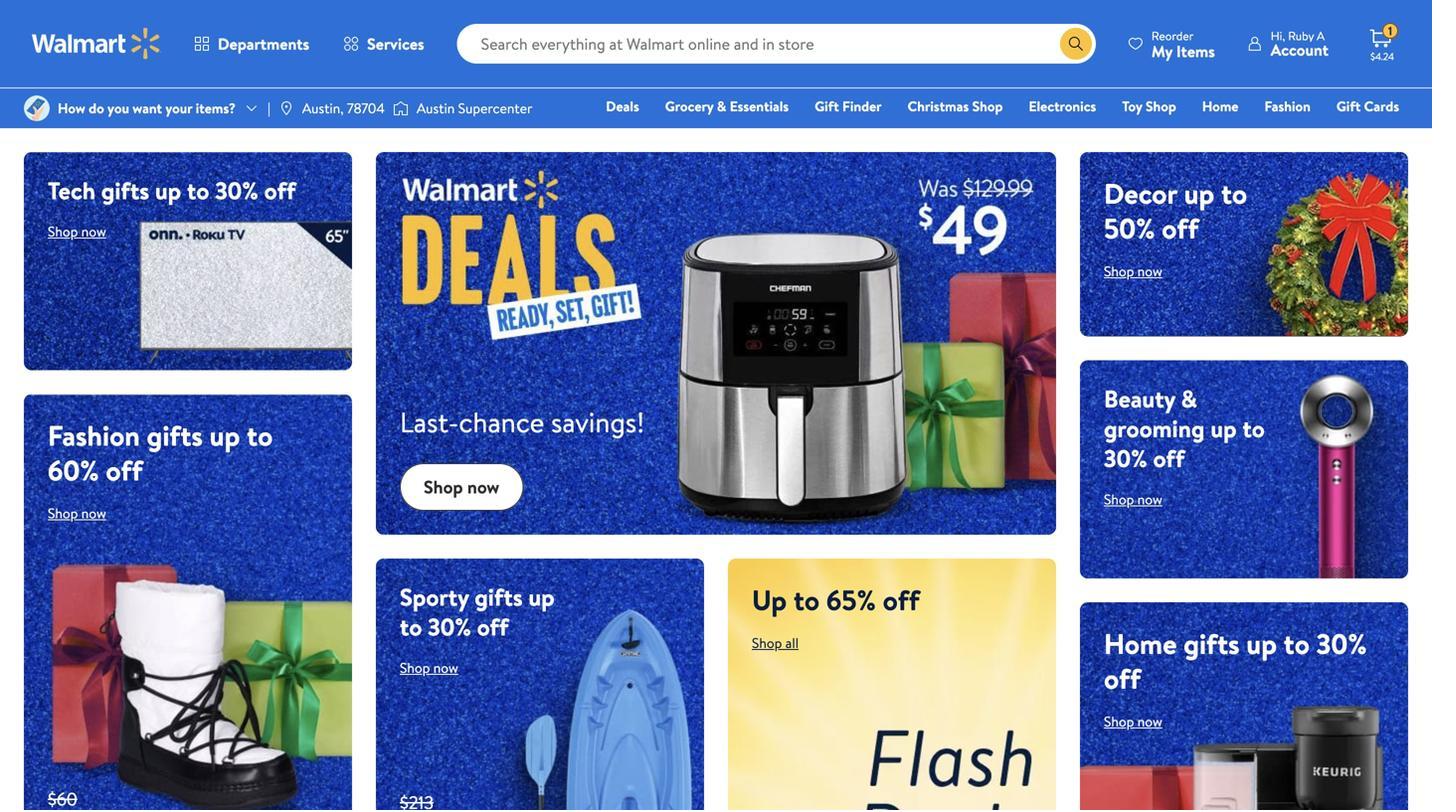 Task type: vqa. For each thing, say whether or not it's contained in the screenshot.
"Gift" in the Gift Finder link
no



Task type: describe. For each thing, give the bounding box(es) containing it.
a
[[1317, 27, 1325, 44]]

registry
[[1171, 124, 1221, 144]]

30% inside beauty & grooming up to 30% off
[[1104, 442, 1148, 476]]

shop for tech gifts up to 30% off
[[48, 222, 78, 241]]

grooming
[[1104, 412, 1205, 446]]

services button
[[326, 20, 441, 68]]

toy shop link
[[1113, 95, 1186, 117]]

off inside sporty gifts up to 30% off
[[477, 611, 509, 644]]

up for tech gifts up to 30% off
[[155, 174, 181, 207]]

christmas
[[908, 96, 969, 116]]

Walmart Site-Wide search field
[[457, 24, 1096, 64]]

hi,
[[1271, 27, 1286, 44]]

now for fashion gifts up to 60% off
[[81, 504, 106, 523]]

one debit
[[1247, 124, 1314, 144]]

shop for home gifts up to 30% off
[[1104, 712, 1134, 732]]

shop for beauty & grooming up to 30% off
[[1104, 490, 1134, 509]]

off inside beauty & grooming up to 30% off
[[1153, 442, 1185, 476]]

60%
[[48, 451, 99, 490]]

supercenter
[[458, 98, 533, 118]]

gift finder link
[[806, 95, 891, 117]]

shop now for beauty & grooming up to 30% off
[[1104, 490, 1163, 509]]

gifts for fashion
[[147, 416, 203, 455]]

one debit link
[[1238, 123, 1323, 145]]

1
[[1389, 23, 1393, 39]]

home link
[[1193, 95, 1248, 117]]

shop now link for sporty gifts up to 30% off
[[400, 658, 458, 678]]

gift for cards
[[1337, 96, 1361, 116]]

gift for finder
[[815, 96, 839, 116]]

my
[[1152, 40, 1173, 62]]

austin supercenter
[[417, 98, 533, 118]]

shop for decor up to 50% off
[[1104, 262, 1134, 281]]

decor up to 50% off
[[1104, 174, 1248, 248]]

christmas shop link
[[899, 95, 1012, 117]]

cards
[[1364, 96, 1400, 116]]

Search search field
[[457, 24, 1096, 64]]

walmart image
[[32, 28, 161, 60]]

tech gifts up to 30% off
[[48, 174, 296, 207]]

fashion link
[[1256, 95, 1320, 117]]

grocery & essentials
[[665, 96, 789, 116]]

austin,
[[302, 98, 344, 118]]

gift cards link
[[1328, 95, 1409, 117]]

off inside fashion gifts up to 60% off
[[106, 451, 143, 490]]

shop inside 'link'
[[973, 96, 1003, 116]]

now for decor up to 50% off
[[1138, 262, 1163, 281]]

shop now for decor up to 50% off
[[1104, 262, 1163, 281]]

shop for fashion gifts up to 60% off
[[48, 504, 78, 523]]

registry link
[[1162, 123, 1230, 145]]

grocery & essentials link
[[656, 95, 798, 117]]

shop now link for beauty & grooming up to 30% off
[[1104, 490, 1163, 509]]

gift cards registry
[[1171, 96, 1400, 144]]

fashion for fashion gifts up to 60% off
[[48, 416, 140, 455]]

& for grooming
[[1181, 383, 1198, 416]]

50%
[[1104, 209, 1155, 248]]

shop now link for decor up to 50% off
[[1104, 262, 1163, 281]]

you
[[107, 98, 129, 118]]

to inside sporty gifts up to 30% off
[[400, 611, 422, 644]]

one
[[1247, 124, 1277, 144]]

ruby
[[1288, 27, 1314, 44]]

78704
[[347, 98, 385, 118]]

|
[[268, 98, 270, 118]]

shop now link for tech gifts up to 30% off
[[48, 222, 106, 241]]

shop now link for home gifts up to 30% off
[[1104, 712, 1163, 732]]

do
[[89, 98, 104, 118]]

walmart+ link
[[1331, 123, 1409, 145]]

now for sporty gifts up to 30% off
[[433, 658, 458, 678]]



Task type: locate. For each thing, give the bounding box(es) containing it.
gift
[[815, 96, 839, 116], [1337, 96, 1361, 116]]

grocery
[[665, 96, 714, 116]]

shop now for tech gifts up to 30% off
[[48, 222, 106, 241]]

toy
[[1122, 96, 1143, 116]]

home inside home gifts up to 30% off
[[1104, 625, 1177, 664]]

gifts inside fashion gifts up to 60% off
[[147, 416, 203, 455]]

walmart+
[[1340, 124, 1400, 144]]

austin, 78704
[[302, 98, 385, 118]]

shop all
[[752, 633, 799, 653]]

1 gift from the left
[[815, 96, 839, 116]]

1 vertical spatial home
[[1104, 625, 1177, 664]]

up inside beauty & grooming up to 30% off
[[1211, 412, 1237, 446]]

1 horizontal spatial home
[[1202, 96, 1239, 116]]

30%
[[215, 174, 259, 207], [1104, 442, 1148, 476], [428, 611, 471, 644], [1317, 625, 1367, 664]]

up inside sporty gifts up to 30% off
[[529, 581, 555, 614]]

gifts for sporty
[[475, 581, 523, 614]]

1 horizontal spatial  image
[[278, 100, 294, 116]]

home for home
[[1202, 96, 1239, 116]]

up inside home gifts up to 30% off
[[1247, 625, 1277, 664]]

30% inside sporty gifts up to 30% off
[[428, 611, 471, 644]]

0 horizontal spatial gift
[[815, 96, 839, 116]]

shop now for sporty gifts up to 30% off
[[400, 658, 458, 678]]

christmas shop
[[908, 96, 1003, 116]]

 image right |
[[278, 100, 294, 116]]

finder
[[843, 96, 882, 116]]

0 horizontal spatial home
[[1104, 625, 1177, 664]]

0 vertical spatial &
[[717, 96, 727, 116]]

reorder my items
[[1152, 27, 1215, 62]]

0 vertical spatial fashion
[[1265, 96, 1311, 116]]

 image for how do you want your items?
[[24, 95, 50, 121]]

items
[[1177, 40, 1215, 62]]

gifts for home
[[1184, 625, 1240, 664]]

65%
[[827, 581, 876, 619]]

0 horizontal spatial fashion
[[48, 416, 140, 455]]

gift left cards
[[1337, 96, 1361, 116]]

to
[[187, 174, 209, 207], [1222, 174, 1248, 213], [1243, 412, 1265, 446], [247, 416, 273, 455], [794, 581, 820, 619], [400, 611, 422, 644], [1284, 625, 1310, 664]]

 image right 78704
[[393, 98, 409, 118]]

up to 65% off
[[752, 581, 920, 619]]

 image for austin supercenter
[[393, 98, 409, 118]]

toy shop
[[1122, 96, 1177, 116]]

shop now link
[[48, 222, 106, 241], [1104, 262, 1163, 281], [400, 463, 524, 511], [1104, 490, 1163, 509], [48, 504, 106, 523], [400, 658, 458, 678], [1104, 712, 1163, 732]]

now for home gifts up to 30% off
[[1138, 712, 1163, 732]]

0 horizontal spatial  image
[[24, 95, 50, 121]]

30% inside home gifts up to 30% off
[[1317, 625, 1367, 664]]

up inside fashion gifts up to 60% off
[[210, 416, 240, 455]]

up
[[155, 174, 181, 207], [1184, 174, 1215, 213], [1211, 412, 1237, 446], [210, 416, 240, 455], [529, 581, 555, 614], [1247, 625, 1277, 664]]

off
[[264, 174, 296, 207], [1162, 209, 1199, 248], [1153, 442, 1185, 476], [106, 451, 143, 490], [883, 581, 920, 619], [477, 611, 509, 644], [1104, 660, 1141, 698]]

 image
[[24, 95, 50, 121], [393, 98, 409, 118], [278, 100, 294, 116]]

deals
[[606, 96, 639, 116]]

off inside decor up to 50% off
[[1162, 209, 1199, 248]]

0 vertical spatial home
[[1202, 96, 1239, 116]]

30% for home gifts up to 30% off
[[1317, 625, 1367, 664]]

all
[[786, 633, 799, 653]]

sporty
[[400, 581, 469, 614]]

up for fashion gifts up to 60% off
[[210, 416, 240, 455]]

gifts for tech
[[101, 174, 149, 207]]

beauty & grooming up to 30% off
[[1104, 383, 1265, 476]]

now
[[81, 222, 106, 241], [1138, 262, 1163, 281], [467, 475, 500, 500], [1138, 490, 1163, 509], [81, 504, 106, 523], [433, 658, 458, 678], [1138, 712, 1163, 732]]

gifts
[[101, 174, 149, 207], [147, 416, 203, 455], [475, 581, 523, 614], [1184, 625, 1240, 664]]

gifts inside sporty gifts up to 30% off
[[475, 581, 523, 614]]

&
[[717, 96, 727, 116], [1181, 383, 1198, 416]]

your
[[165, 98, 192, 118]]

up
[[752, 581, 787, 619]]

up inside decor up to 50% off
[[1184, 174, 1215, 213]]

beauty
[[1104, 383, 1176, 416]]

& inside beauty & grooming up to 30% off
[[1181, 383, 1198, 416]]

1 horizontal spatial &
[[1181, 383, 1198, 416]]

gift finder
[[815, 96, 882, 116]]

fashion gifts up to 60% off
[[48, 416, 273, 490]]

shop now for home gifts up to 30% off
[[1104, 712, 1163, 732]]

how
[[58, 98, 85, 118]]

decor
[[1104, 174, 1178, 213]]

up for sporty gifts up to 30% off
[[529, 581, 555, 614]]

account
[[1271, 39, 1329, 61]]

0 horizontal spatial &
[[717, 96, 727, 116]]

1 vertical spatial fashion
[[48, 416, 140, 455]]

to inside fashion gifts up to 60% off
[[247, 416, 273, 455]]

shop all link
[[752, 633, 799, 653]]

electronics link
[[1020, 95, 1105, 117]]

fashion
[[1265, 96, 1311, 116], [48, 416, 140, 455]]

home for home gifts up to 30% off
[[1104, 625, 1177, 664]]

departments button
[[177, 20, 326, 68]]

30% for tech gifts up to 30% off
[[215, 174, 259, 207]]

up for home gifts up to 30% off
[[1247, 625, 1277, 664]]

departments
[[218, 33, 309, 55]]

 image for austin, 78704
[[278, 100, 294, 116]]

1 vertical spatial &
[[1181, 383, 1198, 416]]

sporty gifts up to 30% off
[[400, 581, 555, 644]]

electronics
[[1029, 96, 1097, 116]]

to inside beauty & grooming up to 30% off
[[1243, 412, 1265, 446]]

austin
[[417, 98, 455, 118]]

shop for up to 65% off
[[752, 633, 782, 653]]

shop now
[[48, 222, 106, 241], [1104, 262, 1163, 281], [424, 475, 500, 500], [1104, 490, 1163, 509], [48, 504, 106, 523], [400, 658, 458, 678], [1104, 712, 1163, 732]]

& right the beauty
[[1181, 383, 1198, 416]]

home
[[1202, 96, 1239, 116], [1104, 625, 1177, 664]]

items?
[[196, 98, 236, 118]]

& for essentials
[[717, 96, 727, 116]]

shop
[[973, 96, 1003, 116], [1146, 96, 1177, 116], [48, 222, 78, 241], [1104, 262, 1134, 281], [424, 475, 463, 500], [1104, 490, 1134, 509], [48, 504, 78, 523], [752, 633, 782, 653], [400, 658, 430, 678], [1104, 712, 1134, 732]]

now for beauty & grooming up to 30% off
[[1138, 490, 1163, 509]]

shop now for fashion gifts up to 60% off
[[48, 504, 106, 523]]

tech
[[48, 174, 95, 207]]

2 gift from the left
[[1337, 96, 1361, 116]]

how do you want your items?
[[58, 98, 236, 118]]

deals link
[[597, 95, 648, 117]]

fashion inside fashion gifts up to 60% off
[[48, 416, 140, 455]]

home gifts up to 30% off
[[1104, 625, 1367, 698]]

gifts inside home gifts up to 30% off
[[1184, 625, 1240, 664]]

30% for sporty gifts up to 30% off
[[428, 611, 471, 644]]

fashion for fashion
[[1265, 96, 1311, 116]]

want
[[133, 98, 162, 118]]

shop for sporty gifts up to 30% off
[[400, 658, 430, 678]]

to inside home gifts up to 30% off
[[1284, 625, 1310, 664]]

shop now link for fashion gifts up to 60% off
[[48, 504, 106, 523]]

gift left the finder
[[815, 96, 839, 116]]

2 horizontal spatial  image
[[393, 98, 409, 118]]

1 horizontal spatial gift
[[1337, 96, 1361, 116]]

off inside home gifts up to 30% off
[[1104, 660, 1141, 698]]

debit
[[1280, 124, 1314, 144]]

& right grocery
[[717, 96, 727, 116]]

now for tech gifts up to 30% off
[[81, 222, 106, 241]]

1 horizontal spatial fashion
[[1265, 96, 1311, 116]]

search icon image
[[1068, 36, 1084, 52]]

hi, ruby a account
[[1271, 27, 1329, 61]]

services
[[367, 33, 424, 55]]

gift inside gift cards registry
[[1337, 96, 1361, 116]]

to inside decor up to 50% off
[[1222, 174, 1248, 213]]

essentials
[[730, 96, 789, 116]]

$4.24
[[1371, 50, 1395, 63]]

reorder
[[1152, 27, 1194, 44]]

 image left how
[[24, 95, 50, 121]]



